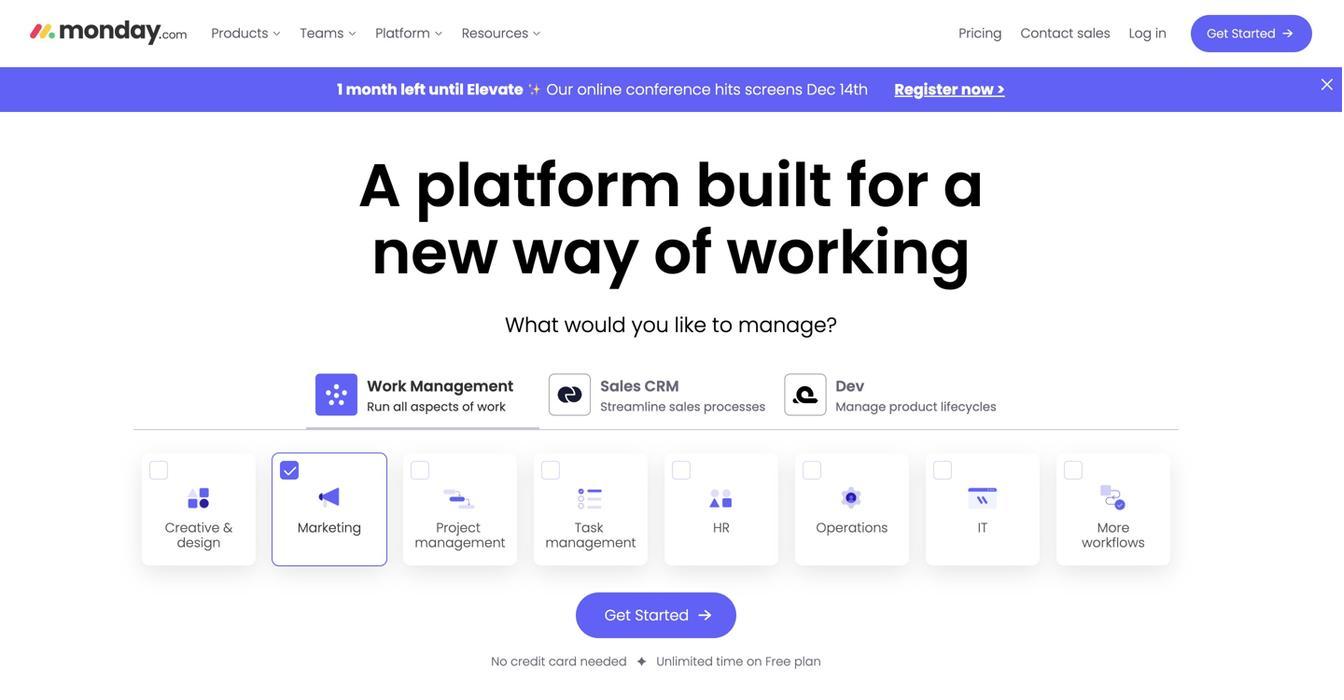 Task type: locate. For each thing, give the bounding box(es) containing it.
register now >
[[895, 79, 1005, 100]]

project management
[[415, 519, 506, 552]]

get started inside main element
[[1207, 25, 1276, 42]]

work
[[367, 376, 407, 397]]

resources
[[462, 24, 529, 42]]

0 horizontal spatial started
[[635, 605, 689, 626]]

1 list from the left
[[202, 0, 551, 67]]

dev color image
[[784, 374, 826, 416]]

1 vertical spatial of
[[462, 399, 474, 415]]

sales right contact
[[1077, 24, 1111, 42]]

hr
[[713, 519, 730, 537]]

hr image
[[703, 480, 740, 517]]

0 vertical spatial get started button
[[1191, 15, 1313, 52]]

group
[[133, 445, 1179, 574]]

products
[[211, 24, 268, 42]]

1 vertical spatial get
[[605, 605, 631, 626]]

what
[[505, 311, 559, 340]]

dev
[[836, 376, 865, 397]]

month
[[346, 79, 397, 100]]

0 horizontal spatial of
[[462, 399, 474, 415]]

all
[[393, 399, 407, 415]]

like
[[675, 311, 707, 340]]

working
[[727, 211, 971, 295]]

sales down 'crm'
[[669, 399, 701, 415]]

until
[[429, 79, 464, 100]]

log in
[[1129, 24, 1167, 42]]

Creative & design checkbox
[[141, 453, 257, 567]]

a
[[358, 144, 401, 227]]

contact
[[1021, 24, 1074, 42]]

Marketing checkbox
[[272, 453, 387, 567]]

get up needed
[[605, 605, 631, 626]]

operations
[[816, 519, 888, 537]]

1 vertical spatial sales
[[669, 399, 701, 415]]

contact sales button
[[1012, 19, 1120, 49]]

0 vertical spatial started
[[1232, 25, 1276, 42]]

started up no credit card needed   ✦    unlimited time on free plan
[[635, 605, 689, 626]]

creative & design
[[165, 519, 233, 552]]

0 vertical spatial sales
[[1077, 24, 1111, 42]]

0 horizontal spatial list
[[202, 0, 551, 67]]

manage?
[[738, 311, 837, 340]]

✨
[[528, 79, 543, 100]]

management
[[410, 376, 514, 397]]

platform
[[376, 24, 430, 42]]

started right in
[[1232, 25, 1276, 42]]

get right in
[[1207, 25, 1229, 42]]

products link
[[202, 19, 291, 49]]

streamline
[[600, 399, 666, 415]]

of
[[654, 211, 713, 295], [462, 399, 474, 415]]

on
[[747, 653, 762, 670]]

crm
[[645, 376, 679, 397]]

get started
[[1207, 25, 1276, 42], [605, 605, 689, 626]]

get started button right in
[[1191, 15, 1313, 52]]

management down the task image
[[546, 534, 636, 552]]

sales inside 'sales crm streamline sales processes'
[[669, 399, 701, 415]]

management down project management icon
[[415, 534, 506, 552]]

&
[[223, 519, 233, 537]]

ops image
[[833, 480, 871, 517]]

get inside main element
[[1207, 25, 1229, 42]]

get started right in
[[1207, 25, 1276, 42]]

our
[[547, 79, 573, 100]]

2 management from the left
[[546, 534, 636, 552]]

it
[[978, 519, 988, 537]]

task image
[[572, 480, 610, 517]]

0 horizontal spatial sales
[[669, 399, 701, 415]]

1 horizontal spatial started
[[1232, 25, 1276, 42]]

of up like
[[654, 211, 713, 295]]

run
[[367, 399, 390, 415]]

IT checkbox
[[925, 453, 1041, 567]]

list
[[202, 0, 551, 67], [950, 0, 1176, 67]]

project
[[436, 519, 481, 537]]

get started button up no credit card needed   ✦    unlimited time on free plan
[[576, 593, 737, 638]]

1 horizontal spatial list
[[950, 0, 1176, 67]]

of inside the work management run all aspects of work
[[462, 399, 474, 415]]

aspects
[[411, 399, 459, 415]]

0 horizontal spatial get started
[[605, 605, 689, 626]]

1 horizontal spatial get
[[1207, 25, 1229, 42]]

1 horizontal spatial management
[[546, 534, 636, 552]]

Project management checkbox
[[402, 453, 518, 567]]

0 vertical spatial get started
[[1207, 25, 1276, 42]]

0 horizontal spatial management
[[415, 534, 506, 552]]

screens
[[745, 79, 803, 100]]

task
[[575, 519, 603, 537]]

1 horizontal spatial sales
[[1077, 24, 1111, 42]]

register
[[895, 79, 958, 100]]

get started up ✦
[[605, 605, 689, 626]]

1 vertical spatial get started
[[605, 605, 689, 626]]

get started button
[[1191, 15, 1313, 52], [576, 593, 737, 638]]

it image
[[964, 480, 1002, 517]]

built
[[696, 144, 832, 227]]

needed
[[580, 653, 627, 670]]

of down management
[[462, 399, 474, 415]]

1 management from the left
[[415, 534, 506, 552]]

started for bottommost get started button
[[635, 605, 689, 626]]

no credit card needed   ✦    unlimited time on free plan
[[491, 653, 821, 670]]

1 vertical spatial get started button
[[576, 593, 737, 638]]

started inside main element
[[1232, 25, 1276, 42]]

crm dark image
[[549, 374, 591, 416]]

contact sales
[[1021, 24, 1111, 42]]

0 horizontal spatial get started button
[[576, 593, 737, 638]]

management
[[415, 534, 506, 552], [546, 534, 636, 552]]

started
[[1232, 25, 1276, 42], [635, 605, 689, 626]]

0 vertical spatial of
[[654, 211, 713, 295]]

creative design image
[[180, 480, 218, 517]]

sales
[[1077, 24, 1111, 42], [669, 399, 701, 415]]

sales
[[600, 376, 641, 397]]

1 horizontal spatial get started button
[[1191, 15, 1313, 52]]

Task management checkbox
[[533, 453, 649, 567]]

0 vertical spatial get
[[1207, 25, 1229, 42]]

register now > link
[[895, 79, 1005, 100]]

Operations checkbox
[[794, 453, 910, 567]]

list containing pricing
[[950, 0, 1176, 67]]

1
[[337, 79, 343, 100]]

new
[[371, 211, 498, 295]]

2 list from the left
[[950, 0, 1176, 67]]

to
[[712, 311, 733, 340]]

group containing creative & design
[[133, 445, 1179, 574]]

1 horizontal spatial get started
[[1207, 25, 1276, 42]]

get
[[1207, 25, 1229, 42], [605, 605, 631, 626]]

would
[[565, 311, 626, 340]]

1 vertical spatial started
[[635, 605, 689, 626]]



Task type: describe. For each thing, give the bounding box(es) containing it.
marketing image
[[311, 480, 348, 517]]

more
[[1098, 519, 1130, 537]]

dev manage product lifecycles
[[836, 376, 997, 415]]

resources link
[[453, 19, 551, 49]]

teams
[[300, 24, 344, 42]]

now
[[961, 79, 994, 100]]

log in link
[[1120, 19, 1176, 49]]

main element
[[202, 0, 1313, 67]]

project management image
[[441, 480, 479, 517]]

More workflows checkbox
[[1056, 453, 1172, 567]]

task management
[[546, 519, 636, 552]]

lifecycles
[[941, 399, 997, 415]]

wm color image
[[316, 374, 358, 416]]

new way of working
[[371, 211, 971, 295]]

management for project
[[415, 534, 506, 552]]

work management run all aspects of work
[[367, 376, 514, 415]]

platform link
[[366, 19, 453, 49]]

14th
[[840, 79, 868, 100]]

sales inside button
[[1077, 24, 1111, 42]]

online
[[577, 79, 622, 100]]

in
[[1156, 24, 1167, 42]]

dev dark image
[[784, 374, 826, 416]]

HR checkbox
[[664, 453, 779, 567]]

credit
[[511, 653, 545, 670]]

manage
[[836, 399, 886, 415]]

work
[[477, 399, 506, 415]]

unlimited
[[657, 653, 713, 670]]

for
[[846, 144, 929, 227]]

dec
[[807, 79, 836, 100]]

log
[[1129, 24, 1152, 42]]

design
[[177, 534, 221, 552]]

sales crm streamline sales processes
[[600, 376, 766, 415]]

plan
[[794, 653, 821, 670]]

no
[[491, 653, 507, 670]]

monday.com logo image
[[30, 12, 187, 51]]

pricing
[[959, 24, 1002, 42]]

free
[[766, 653, 791, 670]]

1 horizontal spatial of
[[654, 211, 713, 295]]

workflows
[[1082, 534, 1145, 552]]

a
[[944, 144, 984, 227]]

management for task
[[546, 534, 636, 552]]

elevate
[[467, 79, 524, 100]]

processes
[[704, 399, 766, 415]]

time
[[716, 653, 743, 670]]

marketing
[[298, 519, 361, 537]]

card
[[549, 653, 577, 670]]

wm dark image
[[316, 374, 358, 416]]

conference
[[626, 79, 711, 100]]

crm color image
[[549, 374, 591, 416]]

more workflows
[[1082, 519, 1145, 552]]

what would you like to manage?
[[505, 311, 837, 340]]

>
[[997, 79, 1005, 100]]

1 month left until elevate ✨ our online conference hits screens dec 14th
[[337, 79, 872, 100]]

creative
[[165, 519, 220, 537]]

pricing link
[[950, 19, 1012, 49]]

way
[[512, 211, 640, 295]]

✦
[[637, 653, 647, 670]]

hits
[[715, 79, 741, 100]]

more image
[[1095, 480, 1133, 517]]

product
[[889, 399, 938, 415]]

list containing products
[[202, 0, 551, 67]]

teams link
[[291, 19, 366, 49]]

left
[[401, 79, 426, 100]]

0 horizontal spatial get
[[605, 605, 631, 626]]

you
[[632, 311, 669, 340]]

started for the top get started button
[[1232, 25, 1276, 42]]

a platform built for a
[[358, 144, 984, 227]]

platform
[[415, 144, 682, 227]]



Task type: vqa. For each thing, say whether or not it's contained in the screenshot.


